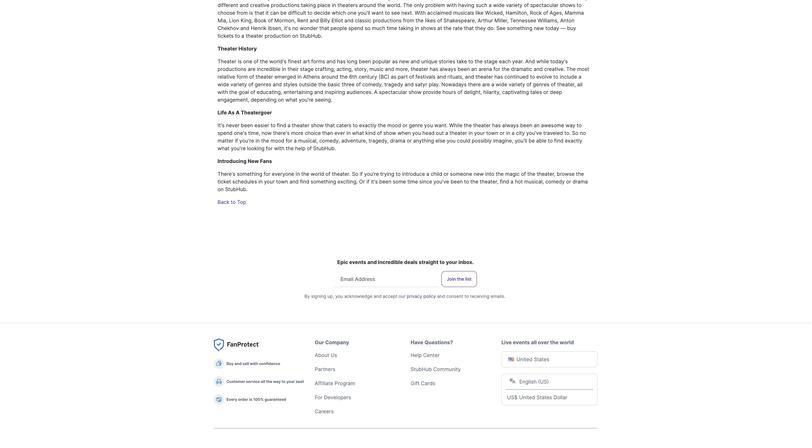 Task type: describe. For each thing, give the bounding box(es) containing it.
into
[[485, 171, 494, 177]]

events for all
[[513, 339, 530, 346]]

1 vertical spatial mood
[[271, 137, 284, 144]]

and down king,
[[240, 25, 249, 31]]

1 vertical spatial states
[[537, 394, 552, 401]]

one inside some of the world's greatest entertainment has taken place on the stage, from classical productions of shakespeare to modern musicals. there are many different and creative productions taking place in theaters around the world. the only problem with having such a wide variety of spectacular shows to choose from is that it can be difficult to decide which one you'll want to see next. with acclaimed musicals like wicked, hamilton, rock of ages, mamma mia, lion king, book of mormon, rent and billy elliot and classic productions from the likes of shakespeare, arthur miller, tennessee williams, anton chekhov and henrik ibsen, it's no wonder that people spend so much time taking in shows at the rate that they do. see something new today — buy tickets to a theater production on stubhub.
[[347, 10, 357, 16]]

when
[[398, 130, 411, 136]]

the inside theater is one of the world's finest art forms and has long been popular as new and unique stories take to the stage each year. and while today's productions are incredible in their stage crafting, acting, story, music and more, theater has always been an arena for the dramatic and creative. the most relative form of theater emerged in athens around the 6th century (bc) as part of festivals and rituals, and theater has continued to evolve to include a wide variety of genres and styles outside the basic three of comedy, tragedy and satyr play. nowadays there are a wide variety of genres of theater, all with the goal of educating, entertaining and inspiring audiences. a spectacular show provide hours of delight, hilarity, captivating tales or deep engagement, depending on what you're seeing.
[[566, 66, 576, 72]]

company
[[325, 339, 349, 346]]

acting,
[[337, 66, 353, 72]]

a down 'most'
[[579, 74, 582, 80]]

0 horizontal spatial taking
[[301, 2, 316, 8]]

ticket
[[218, 178, 231, 185]]

careers
[[315, 408, 334, 415]]

rock
[[530, 10, 542, 16]]

you right the else
[[447, 137, 456, 144]]

your inside there's something for everyone in the world of theater. so if you're trying to introduce a child or someone new into the magic of the theater, browse the ticket schedules in your town and find something exciting. or if it's been some time since you've been to the theater, find a hot musical, comedy or drama on stubhub.
[[264, 178, 275, 185]]

want
[[372, 10, 384, 16]]

in up looking
[[256, 137, 260, 144]]

productions down greatest
[[271, 2, 300, 8]]

comedy, inside theater is one of the world's finest art forms and has long been popular as new and unique stories take to the stage each year. and while today's productions are incredible in their stage crafting, acting, story, music and more, theater has always been an arena for the dramatic and creative. the most relative form of theater emerged in athens around the 6th century (bc) as part of festivals and rituals, and theater has continued to evolve to include a wide variety of genres and styles outside the basic three of comedy, tragedy and satyr play. nowadays there are a wide variety of genres of theater, all with the goal of educating, entertaining and inspiring audiences. a spectacular show provide hours of delight, hilarity, captivating tales or deep engagement, depending on what you're seeing.
[[362, 81, 383, 88]]

a up history
[[241, 33, 244, 39]]

guaranteed
[[265, 397, 286, 402]]

with right sell
[[250, 361, 258, 366]]

been up story,
[[359, 58, 371, 65]]

theater down arena
[[476, 74, 493, 80]]

a left hot
[[511, 178, 514, 185]]

unique
[[421, 58, 438, 65]]

for inside there's something for everyone in the world of theater. so if you're trying to introduce a child or someone new into the magic of the theater, browse the ticket schedules in your town and find something exciting. or if it's been some time since you've been to the theater, find a hot musical, comedy or drama on stubhub.
[[264, 171, 270, 177]]

us$ united states dollar
[[507, 394, 568, 401]]

williams,
[[538, 17, 559, 24]]

and up play.
[[437, 74, 446, 80]]

to down traveled
[[548, 137, 553, 144]]

to right awesome at the right
[[577, 122, 582, 129]]

to.
[[565, 130, 571, 136]]

or right child
[[444, 171, 449, 177]]

the up engagement,
[[229, 89, 237, 95]]

an inside the it's never been easier to find a theater show that caters to exactly the mood or genre you want. while the theater has always been an awesome way to spend one's time, now there's more choice than ever in what kind of show when you head out a theater in your town or in a city you've traveled to. so no matter if you're in the mood for a musical, comedy, adventure, tragedy, drama or anything else you could possibly imagine, you'll be able to find exactly what you're looking for with the help of stubhub.
[[534, 122, 540, 129]]

entertaining
[[284, 89, 313, 95]]

the right the magic
[[528, 171, 535, 177]]

henrik
[[251, 25, 267, 31]]

anton
[[560, 17, 575, 24]]

0 vertical spatial as
[[392, 58, 398, 65]]

way inside the it's never been easier to find a theater show that caters to exactly the mood or genre you want. while the theater has always been an awesome way to spend one's time, now there's more choice than ever in what kind of show when you head out a theater in your town or in a city you've traveled to. so no matter if you're in the mood for a musical, comedy, adventure, tragedy, drama or anything else you could possibly imagine, you'll be able to find exactly what you're looking for with the help of stubhub.
[[566, 122, 575, 129]]

every order is 100% guaranteed
[[227, 397, 286, 402]]

the right some
[[239, 0, 247, 1]]

the right browse
[[576, 171, 584, 177]]

theater up educating,
[[256, 74, 273, 80]]

of right 'help'
[[307, 145, 312, 152]]

of right part
[[409, 74, 414, 80]]

new inside some of the world's greatest entertainment has taken place on the stage, from classical productions of shakespeare to modern musicals. there are many different and creative productions taking place in theaters around the world. the only problem with having such a wide variety of spectacular shows to choose from is that it can be difficult to decide which one you'll want to see next. with acclaimed musicals like wicked, hamilton, rock of ages, mamma mia, lion king, book of mormon, rent and billy elliot and classic productions from the likes of shakespeare, arthur miller, tennessee williams, anton chekhov and henrik ibsen, it's no wonder that people spend so much time taking in shows at the rate that they do. see something new today — buy tickets to a theater production on stubhub.
[[534, 25, 544, 31]]

you're down one's at the top left of page
[[239, 137, 254, 144]]

to left the evolve
[[530, 74, 535, 80]]

able
[[536, 137, 547, 144]]

stage,
[[380, 0, 395, 1]]

with inside the it's never been easier to find a theater show that caters to exactly the mood or genre you want. while the theater has always been an awesome way to spend one's time, now there's more choice than ever in what kind of show when you head out a theater in your town or in a city you've traveled to. so no matter if you're in the mood for a musical, comedy, adventure, tragedy, drama or anything else you could possibly imagine, you'll be able to find exactly what you're looking for with the help of stubhub.
[[274, 145, 284, 152]]

hamilton,
[[506, 10, 529, 16]]

on up classic
[[364, 0, 370, 1]]

different
[[218, 2, 238, 8]]

productions up "problem"
[[431, 0, 460, 1]]

could
[[457, 137, 470, 144]]

affiliate
[[315, 380, 333, 387]]

2 vertical spatial is
[[249, 397, 252, 402]]

new inside theater is one of the world's finest art forms and has long been popular as new and unique stories take to the stage each year. and while today's productions are incredible in their stage crafting, acting, story, music and more, theater has always been an arena for the dramatic and creative. the most relative form of theater emerged in athens around the 6th century (bc) as part of festivals and rituals, and theater has continued to evolve to include a wide variety of genres and styles outside the basic three of comedy, tragedy and satyr play. nowadays there are a wide variety of genres of theater, all with the goal of educating, entertaining and inspiring audiences. a spectacular show provide hours of delight, hilarity, captivating tales or deep engagement, depending on what you're seeing.
[[399, 58, 409, 65]]

1 vertical spatial world
[[560, 339, 574, 346]]

decide
[[314, 10, 330, 16]]

and up there
[[465, 74, 474, 80]]

0 vertical spatial place
[[349, 0, 362, 1]]

0 horizontal spatial way
[[273, 379, 281, 384]]

you down genre
[[412, 130, 421, 136]]

live events all over the world
[[502, 339, 574, 346]]

exciting.
[[338, 178, 358, 185]]

of down acclaimed
[[437, 17, 442, 24]]

help
[[295, 145, 306, 152]]

of up williams,
[[543, 10, 548, 16]]

center
[[423, 352, 440, 358]]

the inside button
[[457, 276, 464, 282]]

stubhub. inside there's something for everyone in the world of theater. so if you're trying to introduce a child or someone new into the magic of the theater, browse the ticket schedules in your town and find something exciting. or if it's been some time since you've been to the theater, find a hot musical, comedy or drama on stubhub.
[[225, 186, 248, 192]]

theater up 'festivals'
[[411, 66, 428, 72]]

it's
[[218, 122, 225, 129]]

2 vertical spatial if
[[367, 178, 370, 185]]

the left the basic
[[318, 81, 326, 88]]

schedules
[[232, 178, 257, 185]]

world's inside some of the world's greatest entertainment has taken place on the stage, from classical productions of shakespeare to modern musicals. there are many different and creative productions taking place in theaters around the world. the only problem with having such a wide variety of spectacular shows to choose from is that it can be difficult to decide which one you'll want to see next. with acclaimed musicals like wicked, hamilton, rock of ages, mamma mia, lion king, book of mormon, rent and billy elliot and classic productions from the likes of shakespeare, arthur miller, tennessee williams, anton chekhov and henrik ibsen, it's no wonder that people spend so much time taking in shows at the rate that they do. see something new today — buy tickets to a theater production on stubhub.
[[248, 0, 266, 1]]

musical, inside there's something for everyone in the world of theater. so if you're trying to introduce a child or someone new into the magic of the theater, browse the ticket schedules in your town and find something exciting. or if it's been some time since you've been to the theater, find a hot musical, comedy or drama on stubhub.
[[524, 178, 544, 185]]

ages,
[[550, 10, 563, 16]]

a down more
[[294, 137, 297, 144]]

buy
[[227, 361, 234, 366]]

us$
[[507, 394, 518, 401]]

us
[[331, 352, 337, 358]]

1 horizontal spatial if
[[360, 171, 363, 177]]

accept
[[383, 294, 397, 299]]

theater for theater history
[[218, 45, 237, 52]]

been up city
[[520, 122, 532, 129]]

always inside theater is one of the world's finest art forms and has long been popular as new and unique stories take to the stage each year. and while today's productions are incredible in their stage crafting, acting, story, music and more, theater has always been an arena for the dramatic and creative. the most relative form of theater emerged in athens around the 6th century (bc) as part of festivals and rituals, and theater has continued to evolve to include a wide variety of genres and styles outside the basic three of comedy, tragedy and satyr play. nowadays there are a wide variety of genres of theater, all with the goal of educating, entertaining and inspiring audiences. a spectacular show provide hours of delight, hilarity, captivating tales or deep engagement, depending on what you're seeing.
[[440, 66, 456, 72]]

2 vertical spatial from
[[403, 17, 414, 24]]

head
[[423, 130, 435, 136]]

has down each
[[495, 74, 503, 80]]

and up email address email field
[[367, 259, 377, 265]]

theater is one of the world's finest art forms and has long been popular as new and unique stories take to the stage each year. and while today's productions are incredible in their stage crafting, acting, story, music and more, theater has always been an arena for the dramatic and creative. the most relative form of theater emerged in athens around the 6th century (bc) as part of festivals and rituals, and theater has continued to evolve to include a wide variety of genres and styles outside the basic three of comedy, tragedy and satyr play. nowadays there are a wide variety of genres of theater, all with the goal of educating, entertaining and inspiring audiences. a spectacular show provide hours of delight, hilarity, captivating tales or deep engagement, depending on what you're seeing.
[[218, 58, 589, 103]]

you'll inside the it's never been easier to find a theater show that caters to exactly the mood or genre you want. while the theater has always been an awesome way to spend one's time, now there's more choice than ever in what kind of show when you head out a theater in your town or in a city you've traveled to. so no matter if you're in the mood for a musical, comedy, adventure, tragedy, drama or anything else you could possibly imagine, you'll be able to find exactly what you're looking for with the help of stubhub.
[[515, 137, 527, 144]]

our
[[399, 294, 406, 299]]

1 horizontal spatial theater,
[[537, 171, 556, 177]]

theater inside some of the world's greatest entertainment has taken place on the stage, from classical productions of shakespeare to modern musicals. there are many different and creative productions taking place in theaters around the world. the only problem with having such a wide variety of spectacular shows to choose from is that it can be difficult to decide which one you'll want to see next. with acclaimed musicals like wicked, hamilton, rock of ages, mamma mia, lion king, book of mormon, rent and billy elliot and classic productions from the likes of shakespeare, arthur miller, tennessee williams, anton chekhov and henrik ibsen, it's no wonder that people spend so much time taking in shows at the rate that they do. see something new today — buy tickets to a theater production on stubhub.
[[246, 33, 263, 39]]

long
[[347, 58, 357, 65]]

to right straight
[[440, 259, 445, 265]]

the down each
[[502, 66, 510, 72]]

looking
[[247, 145, 265, 152]]

a up since
[[427, 171, 429, 177]]

at
[[438, 25, 442, 31]]

always inside the it's never been easier to find a theater show that caters to exactly the mood or genre you want. while the theater has always been an awesome way to spend one's time, now there's more choice than ever in what kind of show when you head out a theater in your town or in a city you've traveled to. so no matter if you're in the mood for a musical, comedy, adventure, tragedy, drama or anything else you could possibly imagine, you'll be able to find exactly what you're looking for with the help of stubhub.
[[502, 122, 519, 129]]

year.
[[512, 58, 524, 65]]

else
[[436, 137, 445, 144]]

and up king,
[[240, 2, 249, 8]]

that down billy
[[319, 25, 329, 31]]

by signing up, you acknowledge and accept our privacy policy and consent to receiving emails.
[[305, 294, 505, 299]]

2 genres from the left
[[533, 81, 550, 88]]

that down creative
[[255, 10, 264, 16]]

help center
[[411, 352, 440, 358]]

athens
[[303, 74, 320, 80]]

the down production
[[260, 58, 268, 65]]

art
[[303, 58, 310, 65]]

in down with
[[415, 25, 419, 31]]

has inside the it's never been easier to find a theater show that caters to exactly the mood or genre you want. while the theater has always been an awesome way to spend one's time, now there's more choice than ever in what kind of show when you head out a theater in your town or in a city you've traveled to. so no matter if you're in the mood for a musical, comedy, adventure, tragedy, drama or anything else you could possibly imagine, you'll be able to find exactly what you're looking for with the help of stubhub.
[[492, 122, 501, 129]]

many
[[575, 0, 588, 1]]

is inside some of the world's greatest entertainment has taken place on the stage, from classical productions of shakespeare to modern musicals. there are many different and creative productions taking place in theaters around the world. the only problem with having such a wide variety of spectacular shows to choose from is that it can be difficult to decide which one you'll want to see next. with acclaimed musicals like wicked, hamilton, rock of ages, mamma mia, lion king, book of mormon, rent and billy elliot and classic productions from the likes of shakespeare, arthur miller, tennessee williams, anton chekhov and henrik ibsen, it's no wonder that people spend so much time taking in shows at the rate that they do. see something new today — buy tickets to a theater production on stubhub.
[[249, 10, 253, 16]]

you're inside there's something for everyone in the world of theater. so if you're trying to introduce a child or someone new into the magic of the theater, browse the ticket schedules in your town and find something exciting. or if it's been some time since you've been to the theater, find a hot musical, comedy or drama on stubhub.
[[364, 171, 379, 177]]

so
[[365, 25, 371, 31]]

each
[[499, 58, 511, 65]]

1 vertical spatial stage
[[300, 66, 314, 72]]

to down 'many'
[[577, 2, 582, 8]]

receiving
[[470, 294, 489, 299]]

stories
[[439, 58, 455, 65]]

comedy
[[545, 178, 565, 185]]

to right caters
[[353, 122, 358, 129]]

depending
[[251, 97, 277, 103]]

to right take
[[469, 58, 473, 65]]

1 vertical spatial are
[[248, 66, 256, 72]]

back
[[218, 199, 229, 205]]

stubhub. inside the it's never been easier to find a theater show that caters to exactly the mood or genre you want. while the theater has always been an awesome way to spend one's time, now there's more choice than ever in what kind of show when you head out a theater in your town or in a city you've traveled to. so no matter if you're in the mood for a musical, comedy, adventure, tragedy, drama or anything else you could possibly imagine, you'll be able to find exactly what you're looking for with the help of stubhub.
[[313, 145, 336, 152]]

the right while
[[464, 122, 472, 129]]

language_20x20 image
[[509, 378, 516, 384]]

so inside the it's never been easier to find a theater show that caters to exactly the mood or genre you want. while the theater has always been an awesome way to spend one's time, now there's more choice than ever in what kind of show when you head out a theater in your town or in a city you've traveled to. so no matter if you're in the mood for a musical, comedy, adventure, tragedy, drama or anything else you could possibly imagine, you'll be able to find exactly what you're looking for with the help of stubhub.
[[572, 130, 579, 136]]

of up audiences.
[[356, 81, 361, 88]]

partners link
[[315, 366, 335, 373]]

you'll inside some of the world's greatest entertainment has taken place on the stage, from classical productions of shakespeare to modern musicals. there are many different and creative productions taking place in theaters around the world. the only problem with having such a wide variety of spectacular shows to choose from is that it can be difficult to decide which one you'll want to see next. with acclaimed musicals like wicked, hamilton, rock of ages, mamma mia, lion king, book of mormon, rent and billy elliot and classic productions from the likes of shakespeare, arthur miller, tennessee williams, anton chekhov and henrik ibsen, it's no wonder that people spend so much time taking in shows at the rate that they do. see something new today — buy tickets to a theater production on stubhub.
[[358, 10, 370, 16]]

all for live events all over the world
[[531, 339, 537, 346]]

in down taken
[[332, 2, 336, 8]]

seeing.
[[315, 97, 332, 103]]

your left inbox.
[[446, 259, 457, 265]]

having
[[458, 2, 474, 8]]

only
[[414, 2, 424, 8]]

you right "up,"
[[335, 294, 343, 299]]

tragedy
[[384, 81, 403, 88]]

finest
[[288, 58, 302, 65]]

over
[[538, 339, 549, 346]]

(bc)
[[379, 74, 389, 80]]

for developers link
[[315, 394, 351, 401]]

if inside the it's never been easier to find a theater show that caters to exactly the mood or genre you want. while the theater has always been an awesome way to spend one's time, now there's more choice than ever in what kind of show when you head out a theater in your town or in a city you've traveled to. so no matter if you're in the mood for a musical, comedy, adventure, tragedy, drama or anything else you could possibly imagine, you'll be able to find exactly what you're looking for with the help of stubhub.
[[235, 137, 238, 144]]

been down someone
[[451, 178, 463, 185]]

in down their
[[298, 74, 302, 80]]

be inside the it's never been easier to find a theater show that caters to exactly the mood or genre you want. while the theater has always been an awesome way to spend one's time, now there's more choice than ever in what kind of show when you head out a theater in your town or in a city you've traveled to. so no matter if you're in the mood for a musical, comedy, adventure, tragedy, drama or anything else you could possibly imagine, you'll be able to find exactly what you're looking for with the help of stubhub.
[[529, 137, 535, 144]]

the left 'help'
[[286, 145, 294, 152]]

gift cards link
[[411, 380, 435, 387]]

satyr
[[415, 81, 427, 88]]

of up goal
[[248, 81, 253, 88]]

story,
[[354, 66, 368, 72]]

the right the over
[[550, 339, 559, 346]]

in right the schedules
[[258, 178, 263, 185]]

in right the ever
[[347, 130, 351, 136]]

life
[[218, 109, 227, 116]]

much
[[372, 25, 385, 31]]

has up acting,
[[337, 58, 346, 65]]

theater, inside theater is one of the world's finest art forms and has long been popular as new and unique stories take to the stage each year. and while today's productions are incredible in their stage crafting, acting, story, music and more, theater has always been an arena for the dramatic and creative. the most relative form of theater emerged in athens around the 6th century (bc) as part of festivals and rituals, and theater has continued to evolve to include a wide variety of genres and styles outside the basic three of comedy, tragedy and satyr play. nowadays there are a wide variety of genres of theater, all with the goal of educating, entertaining and inspiring audiences. a spectacular show provide hours of delight, hilarity, captivating tales or deep engagement, depending on what you're seeing.
[[557, 81, 576, 88]]

of down modern
[[524, 2, 529, 8]]

evolve
[[536, 74, 552, 80]]

town inside the it's never been easier to find a theater show that caters to exactly the mood or genre you want. while the theater has always been an awesome way to spend one's time, now there's more choice than ever in what kind of show when you head out a theater in your town or in a city you've traveled to. so no matter if you're in the mood for a musical, comedy, adventure, tragedy, drama or anything else you could possibly imagine, you'll be able to find exactly what you're looking for with the help of stubhub.
[[486, 130, 498, 136]]

choose
[[218, 10, 235, 16]]

deep
[[550, 89, 562, 95]]

king,
[[241, 17, 253, 24]]

spectacular inside some of the world's greatest entertainment has taken place on the stage, from classical productions of shakespeare to modern musicals. there are many different and creative productions taking place in theaters around the world. the only problem with having such a wide variety of spectacular shows to choose from is that it can be difficult to decide which one you'll want to see next. with acclaimed musicals like wicked, hamilton, rock of ages, mamma mia, lion king, book of mormon, rent and billy elliot and classic productions from the likes of shakespeare, arthur miller, tennessee williams, anton chekhov and henrik ibsen, it's no wonder that people spend so much time taking in shows at the rate that they do. see something new today — buy tickets to a theater production on stubhub.
[[530, 2, 559, 8]]

2 vertical spatial are
[[482, 81, 490, 88]]

production
[[265, 33, 291, 39]]

the right service
[[266, 379, 272, 384]]

0 horizontal spatial show
[[311, 122, 324, 129]]

history
[[239, 45, 257, 52]]

the right the everyone
[[301, 171, 309, 177]]

elliot
[[332, 17, 343, 24]]

a down shakespeare
[[489, 2, 492, 8]]

you up head
[[424, 122, 433, 129]]

buy and sell with confidence
[[227, 361, 280, 366]]

been down take
[[458, 66, 470, 72]]

2 vertical spatial what
[[218, 145, 230, 152]]

to up some
[[396, 171, 401, 177]]

and up wonder
[[310, 17, 319, 24]]

states inside "button"
[[534, 356, 549, 363]]

musical, inside the it's never been easier to find a theater show that caters to exactly the mood or genre you want. while the theater has always been an awesome way to spend one's time, now there's more choice than ever in what kind of show when you head out a theater in your town or in a city you've traveled to. so no matter if you're in the mood for a musical, comedy, adventure, tragedy, drama or anything else you could possibly imagine, you'll be able to find exactly what you're looking for with the help of stubhub.
[[298, 137, 318, 144]]

cards
[[421, 380, 435, 387]]

be inside some of the world's greatest entertainment has taken place on the stage, from classical productions of shakespeare to modern musicals. there are many different and creative productions taking place in theaters around the world. the only problem with having such a wide variety of spectacular shows to choose from is that it can be difficult to decide which one you'll want to see next. with acclaimed musicals like wicked, hamilton, rock of ages, mamma mia, lion king, book of mormon, rent and billy elliot and classic productions from the likes of shakespeare, arthur miller, tennessee williams, anton chekhov and henrik ibsen, it's no wonder that people spend so much time taking in shows at the rate that they do. see something new today — buy tickets to a theater production on stubhub.
[[280, 10, 287, 16]]

world inside there's something for everyone in the world of theater. so if you're trying to introduce a child or someone new into the magic of the theater, browse the ticket schedules in your town and find something exciting. or if it's been some time since you've been to the theater, find a hot musical, comedy or drama on stubhub.
[[311, 171, 324, 177]]

around inside theater is one of the world's finest art forms and has long been popular as new and unique stories take to the stage each year. and while today's productions are incredible in their stage crafting, acting, story, music and more, theater has always been an arena for the dramatic and creative. the most relative form of theater emerged in athens around the 6th century (bc) as part of festivals and rituals, and theater has continued to evolve to include a wide variety of genres and styles outside the basic three of comedy, tragedy and satyr play. nowadays there are a wide variety of genres of theater, all with the goal of educating, entertaining and inspiring audiences. a spectacular show provide hours of delight, hilarity, captivating tales or deep engagement, depending on what you're seeing.
[[321, 74, 338, 80]]

been up one's at the top left of page
[[241, 122, 253, 129]]

of down it on the top
[[268, 17, 273, 24]]

theater up more
[[292, 122, 309, 129]]

shakespeare,
[[444, 17, 476, 24]]

for inside theater is one of the world's finest art forms and has long been popular as new and unique stories take to the stage each year. and while today's productions are incredible in their stage crafting, acting, story, music and more, theater has always been an arena for the dramatic and creative. the most relative form of theater emerged in athens around the 6th century (bc) as part of festivals and rituals, and theater has continued to evolve to include a wide variety of genres and styles outside the basic three of comedy, tragedy and satyr play. nowadays there are a wide variety of genres of theater, all with the goal of educating, entertaining and inspiring audiences. a spectacular show provide hours of delight, hilarity, captivating tales or deep engagement, depending on what you're seeing.
[[494, 66, 500, 72]]

to right tickets
[[235, 33, 240, 39]]

what inside theater is one of the world's finest art forms and has long been popular as new and unique stories take to the stage each year. and while today's productions are incredible in their stage crafting, acting, story, music and more, theater has always been an arena for the dramatic and creative. the most relative form of theater emerged in athens around the 6th century (bc) as part of festivals and rituals, and theater has continued to evolve to include a wide variety of genres and styles outside the basic three of comedy, tragedy and satyr play. nowadays there are a wide variety of genres of theater, all with the goal of educating, entertaining and inspiring audiences. a spectacular show provide hours of delight, hilarity, captivating tales or deep engagement, depending on what you're seeing.
[[285, 97, 297, 103]]

about
[[315, 352, 329, 358]]

there
[[468, 81, 481, 88]]

inbox.
[[459, 259, 474, 265]]

your left seat
[[286, 379, 295, 384]]

a inside theater is one of the world's finest art forms and has long been popular as new and unique stories take to the stage each year. and while today's productions are incredible in their stage crafting, acting, story, music and more, theater has always been an arena for the dramatic and creative. the most relative form of theater emerged in athens around the 6th century (bc) as part of festivals and rituals, and theater has continued to evolve to include a wide variety of genres and styles outside the basic three of comedy, tragedy and satyr play. nowadays there are a wide variety of genres of theater, all with the goal of educating, entertaining and inspiring audiences. a spectacular show provide hours of delight, hilarity, captivating tales or deep engagement, depending on what you're seeing.
[[374, 89, 378, 95]]

more
[[291, 130, 303, 136]]

to left seat
[[282, 379, 286, 384]]

or up imagine,
[[500, 130, 505, 136]]

0 horizontal spatial theater,
[[480, 178, 499, 185]]

anything
[[413, 137, 434, 144]]

stubhub. inside some of the world's greatest entertainment has taken place on the stage, from classical productions of shakespeare to modern musicals. there are many different and creative productions taking place in theaters around the world. the only problem with having such a wide variety of spectacular shows to choose from is that it can be difficult to decide which one you'll want to see next. with acclaimed musicals like wicked, hamilton, rock of ages, mamma mia, lion king, book of mormon, rent and billy elliot and classic productions from the likes of shakespeare, arthur miller, tennessee williams, anton chekhov and henrik ibsen, it's no wonder that people spend so much time taking in shows at the rate that they do. see something new today — buy tickets to a theater production on stubhub.
[[300, 33, 322, 39]]

united states
[[517, 356, 549, 363]]

1 horizontal spatial exactly
[[565, 137, 582, 144]]

one inside theater is one of the world's finest art forms and has long been popular as new and unique stories take to the stage each year. and while today's productions are incredible in their stage crafting, acting, story, music and more, theater has always been an arena for the dramatic and creative. the most relative form of theater emerged in athens around the 6th century (bc) as part of festivals and rituals, and theater has continued to evolve to include a wide variety of genres and styles outside the basic three of comedy, tragedy and satyr play. nowadays there are a wide variety of genres of theater, all with the goal of educating, entertaining and inspiring audiences. a spectacular show provide hours of delight, hilarity, captivating tales or deep engagement, depending on what you're seeing.
[[243, 58, 252, 65]]

spectacular inside theater is one of the world's finest art forms and has long been popular as new and unique stories take to the stage each year. and while today's productions are incredible in their stage crafting, acting, story, music and more, theater has always been an arena for the dramatic and creative. the most relative form of theater emerged in athens around the 6th century (bc) as part of festivals and rituals, and theater has continued to evolve to include a wide variety of genres and styles outside the basic three of comedy, tragedy and satyr play. nowadays there are a wide variety of genres of theater, all with the goal of educating, entertaining and inspiring audiences. a spectacular show provide hours of delight, hilarity, captivating tales or deep engagement, depending on what you're seeing.
[[379, 89, 407, 95]]

of up the tales
[[527, 81, 532, 88]]

all for customer service all the way to your seat
[[261, 379, 265, 384]]

on inside there's something for everyone in the world of theater. so if you're trying to introduce a child or someone new into the magic of the theater, browse the ticket schedules in your town and find something exciting. or if it's been some time since you've been to the theater, find a hot musical, comedy or drama on stubhub.
[[218, 186, 224, 192]]

tragedy,
[[369, 137, 389, 144]]

1 vertical spatial as
[[391, 74, 396, 80]]

productions down see
[[373, 17, 402, 24]]

of down nowadays
[[458, 89, 463, 95]]

no inside some of the world's greatest entertainment has taken place on the stage, from classical productions of shakespeare to modern musicals. there are many different and creative productions taking place in theaters around the world. the only problem with having such a wide variety of spectacular shows to choose from is that it can be difficult to decide which one you'll want to see next. with acclaimed musicals like wicked, hamilton, rock of ages, mamma mia, lion king, book of mormon, rent and billy elliot and classic productions from the likes of shakespeare, arthur miller, tennessee williams, anton chekhov and henrik ibsen, it's no wonder that people spend so much time taking in shows at the rate that they do. see something new today — buy tickets to a theater production on stubhub.
[[292, 25, 298, 31]]

drama inside there's something for everyone in the world of theater. so if you're trying to introduce a child or someone new into the magic of the theater, browse the ticket schedules in your town and find something exciting. or if it's been some time since you've been to the theater, find a hot musical, comedy or drama on stubhub.
[[573, 178, 588, 185]]

theater.
[[332, 171, 351, 177]]

order
[[238, 397, 248, 402]]

spend inside some of the world's greatest entertainment has taken place on the stage, from classical productions of shakespeare to modern musicals. there are many different and creative productions taking place in theaters around the world. the only problem with having such a wide variety of spectacular shows to choose from is that it can be difficult to decide which one you'll want to see next. with acclaimed musicals like wicked, hamilton, rock of ages, mamma mia, lion king, book of mormon, rent and billy elliot and classic productions from the likes of shakespeare, arthur miller, tennessee williams, anton chekhov and henrik ibsen, it's no wonder that people spend so much time taking in shows at the rate that they do. see something new today — buy tickets to a theater production on stubhub.
[[348, 25, 363, 31]]

the right at at the right top
[[444, 25, 452, 31]]



Task type: locate. For each thing, give the bounding box(es) containing it.
1 vertical spatial spectacular
[[379, 89, 407, 95]]

musicals
[[453, 10, 474, 16]]

in right the everyone
[[296, 171, 300, 177]]

states
[[534, 356, 549, 363], [537, 394, 552, 401]]

0 horizontal spatial the
[[403, 2, 412, 8]]

a up the there's
[[288, 122, 291, 129]]

policy
[[423, 294, 436, 299]]

all down 'most'
[[577, 81, 583, 88]]

stubhub community
[[411, 366, 461, 373]]

1 horizontal spatial always
[[502, 122, 519, 129]]

0 horizontal spatial place
[[317, 2, 330, 8]]

incredible inside theater is one of the world's finest art forms and has long been popular as new and unique stories take to the stage each year. and while today's productions are incredible in their stage crafting, acting, story, music and more, theater has always been an arena for the dramatic and creative. the most relative form of theater emerged in athens around the 6th century (bc) as part of festivals and rituals, and theater has continued to evolve to include a wide variety of genres and styles outside the basic three of comedy, tragedy and satyr play. nowadays there are a wide variety of genres of theater, all with the goal of educating, entertaining and inspiring audiences. a spectacular show provide hours of delight, hilarity, captivating tales or deep engagement, depending on what you're seeing.
[[257, 66, 281, 72]]

with down the there's
[[274, 145, 284, 152]]

comedy, inside the it's never been easier to find a theater show that caters to exactly the mood or genre you want. while the theater has always been an awesome way to spend one's time, now there's more choice than ever in what kind of show when you head out a theater in your town or in a city you've traveled to. so no matter if you're in the mood for a musical, comedy, adventure, tragedy, drama or anything else you could possibly imagine, you'll be able to find exactly what you're looking for with the help of stubhub.
[[319, 137, 340, 144]]

1 vertical spatial what
[[352, 130, 364, 136]]

1 horizontal spatial mood
[[387, 122, 401, 129]]

captivating
[[502, 89, 529, 95]]

to down creative. in the right of the page
[[554, 74, 558, 80]]

acclaimed
[[427, 10, 452, 16]]

1 horizontal spatial a
[[374, 89, 378, 95]]

have
[[411, 339, 423, 346]]

more,
[[396, 66, 409, 72]]

so inside there's something for everyone in the world of theater. so if you're trying to introduce a child or someone new into the magic of the theater, browse the ticket schedules in your town and find something exciting. or if it's been some time since you've been to the theater, find a hot musical, comedy or drama on stubhub.
[[352, 171, 358, 177]]

productions
[[431, 0, 460, 1], [271, 2, 300, 8], [373, 17, 402, 24], [218, 66, 246, 72]]

it's inside there's something for everyone in the world of theater. so if you're trying to introduce a child or someone new into the magic of the theater, browse the ticket schedules in your town and find something exciting. or if it's been some time since you've been to the theater, find a hot musical, comedy or drama on stubhub.
[[371, 178, 378, 185]]

1 horizontal spatial something
[[311, 178, 336, 185]]

they
[[475, 25, 486, 31]]

partners
[[315, 366, 335, 373]]

0 horizontal spatial world's
[[248, 0, 266, 1]]

wide down relative
[[218, 81, 229, 88]]

from down next.
[[403, 17, 414, 24]]

like
[[476, 10, 484, 16]]

be up mormon,
[[280, 10, 287, 16]]

the down now
[[261, 137, 269, 144]]

caters
[[336, 122, 351, 129]]

city
[[516, 130, 525, 136]]

about us
[[315, 352, 337, 358]]

affiliate program link
[[315, 380, 355, 387]]

0 vertical spatial comedy,
[[362, 81, 383, 88]]

mood
[[387, 122, 401, 129], [271, 137, 284, 144]]

service
[[246, 379, 260, 384]]

hours
[[443, 89, 456, 95]]

entertainment
[[289, 0, 323, 1]]

as up tragedy
[[391, 74, 396, 80]]

incredible up email address email field
[[378, 259, 403, 265]]

show inside theater is one of the world's finest art forms and has long been popular as new and unique stories take to the stage each year. and while today's productions are incredible in their stage crafting, acting, story, music and more, theater has always been an arena for the dramatic and creative. the most relative form of theater emerged in athens around the 6th century (bc) as part of festivals and rituals, and theater has continued to evolve to include a wide variety of genres and styles outside the basic three of comedy, tragedy and satyr play. nowadays there are a wide variety of genres of theater, all with the goal of educating, entertaining and inspiring audiences. a spectacular show provide hours of delight, hilarity, captivating tales or deep engagement, depending on what you're seeing.
[[409, 89, 422, 95]]

1 vertical spatial comedy,
[[319, 137, 340, 144]]

provide
[[423, 89, 441, 95]]

1 horizontal spatial shows
[[560, 2, 575, 8]]

acknowledge
[[344, 294, 372, 299]]

1 vertical spatial show
[[311, 122, 324, 129]]

1 horizontal spatial drama
[[573, 178, 588, 185]]

0 vertical spatial united
[[517, 356, 533, 363]]

classic
[[355, 17, 371, 24]]

back to top button
[[218, 198, 246, 206]]

0 horizontal spatial town
[[276, 178, 288, 185]]

is inside theater is one of the world's finest art forms and has long been popular as new and unique stories take to the stage each year. and while today's productions are incredible in their stage crafting, acting, story, music and more, theater has always been an arena for the dramatic and creative. the most relative form of theater emerged in athens around the 6th century (bc) as part of festivals and rituals, and theater has continued to evolve to include a wide variety of genres and styles outside the basic three of comedy, tragedy and satyr play. nowadays there are a wide variety of genres of theater, all with the goal of educating, entertaining and inspiring audiences. a spectacular show provide hours of delight, hilarity, captivating tales or deep engagement, depending on what you're seeing.
[[238, 58, 242, 65]]

new
[[248, 158, 259, 164]]

0 vertical spatial spend
[[348, 25, 363, 31]]

0 vertical spatial no
[[292, 25, 298, 31]]

of right form
[[249, 74, 254, 80]]

1 vertical spatial you'll
[[515, 137, 527, 144]]

new inside there's something for everyone in the world of theater. so if you're trying to introduce a child or someone new into the magic of the theater, browse the ticket schedules in your town and find something exciting. or if it's been some time since you've been to the theater, find a hot musical, comedy or drama on stubhub.
[[474, 171, 484, 177]]

you've inside there's something for everyone in the world of theater. so if you're trying to introduce a child or someone new into the magic of the theater, browse the ticket schedules in your town and find something exciting. or if it's been some time since you've been to the theater, find a hot musical, comedy or drama on stubhub.
[[434, 178, 449, 185]]

all inside theater is one of the world's finest art forms and has long been popular as new and unique stories take to the stage each year. and while today's productions are incredible in their stage crafting, acting, story, music and more, theater has always been an arena for the dramatic and creative. the most relative form of theater emerged in athens around the 6th century (bc) as part of festivals and rituals, and theater has continued to evolve to include a wide variety of genres and styles outside the basic three of comedy, tragedy and satyr play. nowadays there are a wide variety of genres of theater, all with the goal of educating, entertaining and inspiring audiences. a spectacular show provide hours of delight, hilarity, captivating tales or deep engagement, depending on what you're seeing.
[[577, 81, 583, 88]]

0 vertical spatial shows
[[560, 2, 575, 8]]

1 horizontal spatial all
[[531, 339, 537, 346]]

it's inside some of the world's greatest entertainment has taken place on the stage, from classical productions of shakespeare to modern musicals. there are many different and creative productions taking place in theaters around the world. the only problem with having such a wide variety of spectacular shows to choose from is that it can be difficult to decide which one you'll want to see next. with acclaimed musicals like wicked, hamilton, rock of ages, mamma mia, lion king, book of mormon, rent and billy elliot and classic productions from the likes of shakespeare, arthur miller, tennessee williams, anton chekhov and henrik ibsen, it's no wonder that people spend so much time taking in shows at the rate that they do. see something new today — buy tickets to a theater production on stubhub.
[[284, 25, 291, 31]]

been down trying
[[379, 178, 391, 185]]

something inside some of the world's greatest entertainment has taken place on the stage, from classical productions of shakespeare to modern musicals. there are many different and creative productions taking place in theaters around the world. the only problem with having such a wide variety of spectacular shows to choose from is that it can be difficult to decide which one you'll want to see next. with acclaimed musicals like wicked, hamilton, rock of ages, mamma mia, lion king, book of mormon, rent and billy elliot and classic productions from the likes of shakespeare, arthur miller, tennessee williams, anton chekhov and henrik ibsen, it's no wonder that people spend so much time taking in shows at the rate that they do. see something new today — buy tickets to a theater production on stubhub.
[[507, 25, 533, 31]]

1 horizontal spatial way
[[566, 122, 575, 129]]

1 vertical spatial time
[[407, 178, 418, 185]]

kind
[[366, 130, 376, 136]]

time
[[387, 25, 397, 31], [407, 178, 418, 185]]

0 horizontal spatial comedy,
[[319, 137, 340, 144]]

2 vertical spatial stubhub.
[[225, 186, 248, 192]]

0 vertical spatial mood
[[387, 122, 401, 129]]

world's inside theater is one of the world's finest art forms and has long been popular as new and unique stories take to the stage each year. and while today's productions are incredible in their stage crafting, acting, story, music and more, theater has always been an arena for the dramatic and creative. the most relative form of theater emerged in athens around the 6th century (bc) as part of festivals and rituals, and theater has continued to evolve to include a wide variety of genres and styles outside the basic three of comedy, tragedy and satyr play. nowadays there are a wide variety of genres of theater, all with the goal of educating, entertaining and inspiring audiences. a spectacular show provide hours of delight, hilarity, captivating tales or deep engagement, depending on what you're seeing.
[[269, 58, 287, 65]]

1 vertical spatial world's
[[269, 58, 287, 65]]

0 vertical spatial stage
[[484, 58, 498, 65]]

0 vertical spatial you'll
[[358, 10, 370, 16]]

0 horizontal spatial exactly
[[359, 122, 377, 129]]

you've down child
[[434, 178, 449, 185]]

theater up relative
[[218, 58, 236, 65]]

have questions?
[[411, 339, 453, 346]]

theatergoer
[[241, 109, 272, 116]]

1 vertical spatial town
[[276, 178, 288, 185]]

there
[[551, 0, 565, 1]]

as up more,
[[392, 58, 398, 65]]

united states button
[[502, 351, 597, 374]]

1 horizontal spatial taking
[[399, 25, 414, 31]]

0 vertical spatial all
[[577, 81, 583, 88]]

1 horizontal spatial it's
[[371, 178, 378, 185]]

0 vertical spatial one
[[347, 10, 357, 16]]

1 vertical spatial exactly
[[565, 137, 582, 144]]

to left modern
[[501, 0, 505, 1]]

one down theaters
[[347, 10, 357, 16]]

from up king,
[[237, 10, 248, 16]]

1 vertical spatial the
[[566, 66, 576, 72]]

genres up educating,
[[255, 81, 271, 88]]

and up educating,
[[273, 81, 282, 88]]

no right to.
[[580, 130, 586, 136]]

the down acting,
[[340, 74, 348, 80]]

world left 'theater.'
[[311, 171, 324, 177]]

as
[[392, 58, 398, 65], [391, 74, 396, 80]]

stage
[[484, 58, 498, 65], [300, 66, 314, 72]]

or up when
[[403, 122, 408, 129]]

and left accept
[[374, 294, 382, 299]]

are left 'many'
[[566, 0, 574, 1]]

of up hot
[[521, 171, 526, 177]]

one down history
[[243, 58, 252, 65]]

new
[[534, 25, 544, 31], [399, 58, 409, 65], [474, 171, 484, 177]]

that right rate
[[464, 25, 474, 31]]

what
[[285, 97, 297, 103], [352, 130, 364, 136], [218, 145, 230, 152]]

a left city
[[512, 130, 515, 136]]

wide up hilarity,
[[496, 81, 507, 88]]

all right service
[[261, 379, 265, 384]]

no inside the it's never been easier to find a theater show that caters to exactly the mood or genre you want. while the theater has always been an awesome way to spend one's time, now there's more choice than ever in what kind of show when you head out a theater in your town or in a city you've traveled to. so no matter if you're in the mood for a musical, comedy, adventure, tragedy, drama or anything else you could possibly imagine, you'll be able to find exactly what you're looking for with the help of stubhub.
[[580, 130, 586, 136]]

the inside some of the world's greatest entertainment has taken place on the stage, from classical productions of shakespeare to modern musicals. there are many different and creative productions taking place in theaters around the world. the only problem with having such a wide variety of spectacular shows to choose from is that it can be difficult to decide which one you'll want to see next. with acclaimed musicals like wicked, hamilton, rock of ages, mamma mia, lion king, book of mormon, rent and billy elliot and classic productions from the likes of shakespeare, arthur miller, tennessee williams, anton chekhov and henrik ibsen, it's no wonder that people spend so much time taking in shows at the rate that they do. see something new today — buy tickets to a theater production on stubhub.
[[403, 2, 412, 8]]

with inside some of the world's greatest entertainment has taken place on the stage, from classical productions of shakespeare to modern musicals. there are many different and creative productions taking place in theaters around the world. the only problem with having such a wide variety of spectacular shows to choose from is that it can be difficult to decide which one you'll want to see next. with acclaimed musicals like wicked, hamilton, rock of ages, mamma mia, lion king, book of mormon, rent and billy elliot and classic productions from the likes of shakespeare, arthur miller, tennessee williams, anton chekhov and henrik ibsen, it's no wonder that people spend so much time taking in shows at the rate that they do. see something new today — buy tickets to a theater production on stubhub.
[[447, 2, 457, 8]]

1 horizontal spatial stage
[[484, 58, 498, 65]]

are inside some of the world's greatest entertainment has taken place on the stage, from classical productions of shakespeare to modern musicals. there are many different and creative productions taking place in theaters around the world. the only problem with having such a wide variety of spectacular shows to choose from is that it can be difficult to decide which one you'll want to see next. with acclaimed musicals like wicked, hamilton, rock of ages, mamma mia, lion king, book of mormon, rent and billy elliot and classic productions from the likes of shakespeare, arthur miller, tennessee williams, anton chekhov and henrik ibsen, it's no wonder that people spend so much time taking in shows at the rate that they do. see something new today — buy tickets to a theater production on stubhub.
[[566, 0, 574, 1]]

it's never been easier to find a theater show that caters to exactly the mood or genre you want. while the theater has always been an awesome way to spend one's time, now there's more choice than ever in what kind of show when you head out a theater in your town or in a city you've traveled to. so no matter if you're in the mood for a musical, comedy, adventure, tragedy, drama or anything else you could possibly imagine, you'll be able to find exactly what you're looking for with the help of stubhub.
[[218, 122, 586, 152]]

developers
[[324, 394, 351, 401]]

tickets
[[218, 33, 234, 39]]

1 horizontal spatial new
[[474, 171, 484, 177]]

variety down form
[[231, 81, 247, 88]]

dollar
[[554, 394, 568, 401]]

sell
[[243, 361, 249, 366]]

customer service all the way to your seat
[[227, 379, 304, 384]]

productions inside theater is one of the world's finest art forms and has long been popular as new and unique stories take to the stage each year. and while today's productions are incredible in their stage crafting, acting, story, music and more, theater has always been an arena for the dramatic and creative. the most relative form of theater emerged in athens around the 6th century (bc) as part of festivals and rituals, and theater has continued to evolve to include a wide variety of genres and styles outside the basic three of comedy, tragedy and satyr play. nowadays there are a wide variety of genres of theater, all with the goal of educating, entertaining and inspiring audiences. a spectacular show provide hours of delight, hilarity, captivating tales or deep engagement, depending on what you're seeing.
[[218, 66, 246, 72]]

arena
[[479, 66, 492, 72]]

is right order
[[249, 397, 252, 402]]

in up imagine,
[[506, 130, 510, 136]]

always up city
[[502, 122, 519, 129]]

musical,
[[298, 137, 318, 144], [524, 178, 544, 185]]

1 theater from the top
[[218, 45, 237, 52]]

privacy policy link
[[407, 294, 436, 299]]

6th
[[349, 74, 357, 80]]

spectacular down musicals.
[[530, 2, 559, 8]]

1 horizontal spatial the
[[566, 66, 576, 72]]

0 horizontal spatial if
[[235, 137, 238, 144]]

0 horizontal spatial drama
[[390, 137, 405, 144]]

on inside theater is one of the world's finest art forms and has long been popular as new and unique stories take to the stage each year. and while today's productions are incredible in their stage crafting, acting, story, music and more, theater has always been an arena for the dramatic and creative. the most relative form of theater emerged in athens around the 6th century (bc) as part of festivals and rituals, and theater has continued to evolve to include a wide variety of genres and styles outside the basic three of comedy, tragedy and satyr play. nowadays there are a wide variety of genres of theater, all with the goal of educating, entertaining and inspiring audiences. a spectacular show provide hours of delight, hilarity, captivating tales or deep engagement, depending on what you're seeing.
[[278, 97, 284, 103]]

variety down the continued
[[509, 81, 525, 88]]

0 vertical spatial way
[[566, 122, 575, 129]]

theater, down include
[[557, 81, 576, 88]]

2 horizontal spatial what
[[352, 130, 364, 136]]

for
[[315, 394, 323, 401]]

rituals,
[[448, 74, 464, 80]]

time inside some of the world's greatest entertainment has taken place on the stage, from classical productions of shakespeare to modern musicals. there are many different and creative productions taking place in theaters around the world. the only problem with having such a wide variety of spectacular shows to choose from is that it can be difficult to decide which one you'll want to see next. with acclaimed musicals like wicked, hamilton, rock of ages, mamma mia, lion king, book of mormon, rent and billy elliot and classic productions from the likes of shakespeare, arthur miller, tennessee williams, anton chekhov and henrik ibsen, it's no wonder that people spend so much time taking in shows at the rate that they do. see something new today — buy tickets to a theater production on stubhub.
[[387, 25, 397, 31]]

1 vertical spatial theater,
[[537, 171, 556, 177]]

basic
[[328, 81, 340, 88]]

1 vertical spatial a
[[236, 109, 240, 116]]

a up hilarity,
[[491, 81, 494, 88]]

of right goal
[[250, 89, 255, 95]]

the up arena
[[475, 58, 483, 65]]

0 vertical spatial taking
[[301, 2, 316, 8]]

incredible
[[257, 66, 281, 72], [378, 259, 403, 265]]

1 vertical spatial it's
[[371, 178, 378, 185]]

1 vertical spatial shows
[[421, 25, 436, 31]]

0 horizontal spatial a
[[236, 109, 240, 116]]

that inside the it's never been easier to find a theater show that caters to exactly the mood or genre you want. while the theater has always been an awesome way to spend one's time, now there's more choice than ever in what kind of show when you head out a theater in your town or in a city you've traveled to. so no matter if you're in the mood for a musical, comedy, adventure, tragedy, drama or anything else you could possibly imagine, you'll be able to find exactly what you're looking for with the help of stubhub.
[[325, 122, 335, 129]]

1 horizontal spatial comedy,
[[362, 81, 383, 88]]

0 vertical spatial drama
[[390, 137, 405, 144]]

or down browse
[[566, 178, 571, 185]]

way up to.
[[566, 122, 575, 129]]

has down "unique"
[[430, 66, 438, 72]]

1 vertical spatial events
[[513, 339, 530, 346]]

fan protect gurantee image
[[214, 339, 260, 352]]

gift
[[411, 380, 420, 387]]

1 horizontal spatial spend
[[348, 25, 363, 31]]

1 vertical spatial from
[[237, 10, 248, 16]]

around
[[359, 2, 376, 8], [321, 74, 338, 80]]

difficult
[[288, 10, 306, 16]]

with
[[415, 10, 426, 16]]

for down fans
[[264, 171, 270, 177]]

delight,
[[464, 89, 482, 95]]

you're up introducing
[[231, 145, 246, 152]]

matter
[[218, 137, 234, 144]]

privacy
[[407, 294, 422, 299]]

Email Address email field
[[335, 271, 439, 287]]

exactly down to.
[[565, 137, 582, 144]]

town inside there's something for everyone in the world of theater. so if you're trying to introduce a child or someone new into the magic of the theater, browse the ticket schedules in your town and find something exciting. or if it's been some time since you've been to the theater, find a hot musical, comedy or drama on stubhub.
[[276, 178, 288, 185]]

1 vertical spatial something
[[237, 171, 262, 177]]

1 horizontal spatial incredible
[[378, 259, 403, 265]]

book
[[254, 17, 267, 24]]

around inside some of the world's greatest entertainment has taken place on the stage, from classical productions of shakespeare to modern musicals. there are many different and creative productions taking place in theaters around the world. the only problem with having such a wide variety of spectacular shows to choose from is that it can be difficult to decide which one you'll want to see next. with acclaimed musicals like wicked, hamilton, rock of ages, mamma mia, lion king, book of mormon, rent and billy elliot and classic productions from the likes of shakespeare, arthur miller, tennessee williams, anton chekhov and henrik ibsen, it's no wonder that people spend so much time taking in shows at the rate that they do. see something new today — buy tickets to a theater production on stubhub.
[[359, 2, 376, 8]]

you've inside the it's never been easier to find a theater show that caters to exactly the mood or genre you want. while the theater has always been an awesome way to spend one's time, now there's more choice than ever in what kind of show when you head out a theater in your town or in a city you've traveled to. so no matter if you're in the mood for a musical, comedy, adventure, tragedy, drama or anything else you could possibly imagine, you'll be able to find exactly what you're looking for with the help of stubhub.
[[526, 130, 542, 136]]

1 vertical spatial drama
[[573, 178, 588, 185]]

2 vertical spatial something
[[311, 178, 336, 185]]

that
[[255, 10, 264, 16], [319, 25, 329, 31], [464, 25, 474, 31], [325, 122, 335, 129]]

0 horizontal spatial what
[[218, 145, 230, 152]]

show
[[409, 89, 422, 95], [311, 122, 324, 129], [383, 130, 396, 136]]

0 vertical spatial always
[[440, 66, 456, 72]]

so
[[572, 130, 579, 136], [352, 171, 358, 177]]

0 vertical spatial from
[[397, 0, 408, 1]]

in up "could"
[[469, 130, 473, 136]]

0 horizontal spatial stage
[[300, 66, 314, 72]]

the up next.
[[403, 2, 412, 8]]

united inside "button"
[[517, 356, 533, 363]]

browse
[[557, 171, 575, 177]]

the right into
[[496, 171, 504, 177]]

0 horizontal spatial always
[[440, 66, 456, 72]]

0 horizontal spatial spend
[[218, 130, 233, 136]]

0 vertical spatial around
[[359, 2, 376, 8]]

1 horizontal spatial world's
[[269, 58, 287, 65]]

mormon,
[[274, 17, 296, 24]]

an inside theater is one of the world's finest art forms and has long been popular as new and unique stories take to the stage each year. and while today's productions are incredible in their stage crafting, acting, story, music and more, theater has always been an arena for the dramatic and creative. the most relative form of theater emerged in athens around the 6th century (bc) as part of festivals and rituals, and theater has continued to evolve to include a wide variety of genres and styles outside the basic three of comedy, tragedy and satyr play. nowadays there are a wide variety of genres of theater, all with the goal of educating, entertaining and inspiring audiences. a spectacular show provide hours of delight, hilarity, captivating tales or deep engagement, depending on what you're seeing.
[[471, 66, 477, 72]]

time inside there's something for everyone in the world of theater. so if you're trying to introduce a child or someone new into the magic of the theater, browse the ticket schedules in your town and find something exciting. or if it's been some time since you've been to the theater, find a hot musical, comedy or drama on stubhub.
[[407, 178, 418, 185]]

join the list
[[447, 276, 472, 282]]

0 horizontal spatial events
[[349, 259, 366, 265]]

0 horizontal spatial something
[[237, 171, 262, 177]]

0 vertical spatial be
[[280, 10, 287, 16]]

1 vertical spatial new
[[399, 58, 409, 65]]

rent
[[297, 17, 308, 24]]

or down when
[[407, 137, 412, 144]]

adventure,
[[341, 137, 367, 144]]

stage down art
[[300, 66, 314, 72]]

theater history
[[218, 45, 257, 52]]

your inside the it's never been easier to find a theater show that caters to exactly the mood or genre you want. while the theater has always been an awesome way to spend one's time, now there's more choice than ever in what kind of show when you head out a theater in your town or in a city you've traveled to. so no matter if you're in the mood for a musical, comedy, adventure, tragedy, drama or anything else you could possibly imagine, you'll be able to find exactly what you're looking for with the help of stubhub.
[[474, 130, 485, 136]]

1 genres from the left
[[255, 81, 271, 88]]

2 vertical spatial all
[[261, 379, 265, 384]]

0 vertical spatial theater,
[[557, 81, 576, 88]]

0 vertical spatial town
[[486, 130, 498, 136]]

genres
[[255, 81, 271, 88], [533, 81, 550, 88]]

or inside theater is one of the world's finest art forms and has long been popular as new and unique stories take to the stage each year. and while today's productions are incredible in their stage crafting, acting, story, music and more, theater has always been an arena for the dramatic and creative. the most relative form of theater emerged in athens around the 6th century (bc) as part of festivals and rituals, and theater has continued to evolve to include a wide variety of genres and styles outside the basic three of comedy, tragedy and satyr play. nowadays there are a wide variety of genres of theater, all with the goal of educating, entertaining and inspiring audiences. a spectacular show provide hours of delight, hilarity, captivating tales or deep engagement, depending on what you're seeing.
[[544, 89, 548, 95]]

with inside theater is one of the world's finest art forms and has long been popular as new and unique stories take to the stage each year. and while today's productions are incredible in their stage crafting, acting, story, music and more, theater has always been an arena for the dramatic and creative. the most relative form of theater emerged in athens around the 6th century (bc) as part of festivals and rituals, and theater has continued to evolve to include a wide variety of genres and styles outside the basic three of comedy, tragedy and satyr play. nowadays there are a wide variety of genres of theater, all with the goal of educating, entertaining and inspiring audiences. a spectacular show provide hours of delight, hilarity, captivating tales or deep engagement, depending on what you're seeing.
[[218, 89, 228, 95]]

theaters
[[338, 2, 358, 8]]

which
[[332, 10, 346, 16]]

a right audiences.
[[374, 89, 378, 95]]

1 vertical spatial united
[[519, 394, 535, 401]]

educating,
[[257, 89, 282, 95]]

1 vertical spatial no
[[580, 130, 586, 136]]

spend inside the it's never been easier to find a theater show that caters to exactly the mood or genre you want. while the theater has always been an awesome way to spend one's time, now there's more choice than ever in what kind of show when you head out a theater in your town or in a city you've traveled to. so no matter if you're in the mood for a musical, comedy, adventure, tragedy, drama or anything else you could possibly imagine, you'll be able to find exactly what you're looking for with the help of stubhub.
[[218, 130, 233, 136]]

spend
[[348, 25, 363, 31], [218, 130, 233, 136]]

events for and
[[349, 259, 366, 265]]

outside
[[299, 81, 317, 88]]

styles
[[283, 81, 298, 88]]

with up engagement,
[[218, 89, 228, 95]]

if
[[235, 137, 238, 144], [360, 171, 363, 177], [367, 178, 370, 185]]

exactly up kind
[[359, 122, 377, 129]]

greatest
[[267, 0, 287, 1]]

of up tragedy,
[[377, 130, 382, 136]]

0 horizontal spatial are
[[248, 66, 256, 72]]

now
[[262, 130, 272, 136]]

world's left the 'finest'
[[269, 58, 287, 65]]

2 horizontal spatial new
[[534, 25, 544, 31]]

town up possibly
[[486, 130, 498, 136]]

drama inside the it's never been easier to find a theater show that caters to exactly the mood or genre you want. while the theater has always been an awesome way to spend one's time, now there's more choice than ever in what kind of show when you head out a theater in your town or in a city you've traveled to. so no matter if you're in the mood for a musical, comedy, adventure, tragedy, drama or anything else you could possibly imagine, you'll be able to find exactly what you're looking for with the help of stubhub.
[[390, 137, 405, 144]]

0 vertical spatial you've
[[526, 130, 542, 136]]

an
[[471, 66, 477, 72], [534, 122, 540, 129]]

and inside there's something for everyone in the world of theater. so if you're trying to introduce a child or someone new into the magic of the theater, browse the ticket schedules in your town and find something exciting. or if it's been some time since you've been to the theater, find a hot musical, comedy or drama on stubhub.
[[290, 178, 299, 185]]

to right consent on the right bottom
[[465, 294, 469, 299]]

theater, up comedy
[[537, 171, 556, 177]]

crafting,
[[315, 66, 335, 72]]

confidence
[[259, 361, 280, 366]]

0 horizontal spatial an
[[471, 66, 477, 72]]

variety inside some of the world's greatest entertainment has taken place on the stage, from classical productions of shakespeare to modern musicals. there are many different and creative productions taking place in theaters around the world. the only problem with having such a wide variety of spectacular shows to choose from is that it can be difficult to decide which one you'll want to see next. with acclaimed musicals like wicked, hamilton, rock of ages, mamma mia, lion king, book of mormon, rent and billy elliot and classic productions from the likes of shakespeare, arthur miller, tennessee williams, anton chekhov and henrik ibsen, it's no wonder that people spend so much time taking in shows at the rate that they do. see something new today — buy tickets to a theater production on stubhub.
[[506, 2, 523, 8]]

questions?
[[425, 339, 453, 346]]

1 horizontal spatial so
[[572, 130, 579, 136]]

variety down modern
[[506, 2, 523, 8]]

for down the there's
[[286, 137, 292, 144]]

and down part
[[405, 81, 414, 88]]

one
[[347, 10, 357, 16], [243, 58, 252, 65]]

0 vertical spatial a
[[374, 89, 378, 95]]

of
[[233, 0, 238, 1], [462, 0, 466, 1], [524, 2, 529, 8], [543, 10, 548, 16], [268, 17, 273, 24], [437, 17, 442, 24], [254, 58, 259, 65], [249, 74, 254, 80], [409, 74, 414, 80], [248, 81, 253, 88], [356, 81, 361, 88], [527, 81, 532, 88], [551, 81, 556, 88], [250, 89, 255, 95], [458, 89, 463, 95], [377, 130, 382, 136], [307, 145, 312, 152], [326, 171, 330, 177], [521, 171, 526, 177]]

has inside some of the world's greatest entertainment has taken place on the stage, from classical productions of shakespeare to modern musicals. there are many different and creative productions taking place in theaters around the world. the only problem with having such a wide variety of spectacular shows to choose from is that it can be difficult to decide which one you'll want to see next. with acclaimed musicals like wicked, hamilton, rock of ages, mamma mia, lion king, book of mormon, rent and billy elliot and classic productions from the likes of shakespeare, arthur miller, tennessee williams, anton chekhov and henrik ibsen, it's no wonder that people spend so much time taking in shows at the rate that they do. see something new today — buy tickets to a theater production on stubhub.
[[324, 0, 333, 1]]

introducing new fans
[[218, 158, 272, 164]]

0 horizontal spatial time
[[387, 25, 397, 31]]

theater for theater is one of the world's finest art forms and has long been popular as new and unique stories take to the stage each year. and while today's productions are incredible in their stage crafting, acting, story, music and more, theater has always been an arena for the dramatic and creative. the most relative form of theater emerged in athens around the 6th century (bc) as part of festivals and rituals, and theater has continued to evolve to include a wide variety of genres and styles outside the basic three of comedy, tragedy and satyr play. nowadays there are a wide variety of genres of theater, all with the goal of educating, entertaining and inspiring audiences. a spectacular show provide hours of delight, hilarity, captivating tales or deep engagement, depending on what you're seeing.
[[218, 58, 236, 65]]

taking down entertainment
[[301, 2, 316, 8]]

always down stories
[[440, 66, 456, 72]]

and left "unique"
[[411, 58, 420, 65]]

you're inside theater is one of the world's finest art forms and has long been popular as new and unique stories take to the stage each year. and while today's productions are incredible in their stage crafting, acting, story, music and more, theater has always been an arena for the dramatic and creative. the most relative form of theater emerged in athens around the 6th century (bc) as part of festivals and rituals, and theater has continued to evolve to include a wide variety of genres and styles outside the basic three of comedy, tragedy and satyr play. nowadays there are a wide variety of genres of theater, all with the goal of educating, entertaining and inspiring audiences. a spectacular show provide hours of delight, hilarity, captivating tales or deep engagement, depending on what you're seeing.
[[299, 97, 314, 103]]

theater inside theater is one of the world's finest art forms and has long been popular as new and unique stories take to the stage each year. and while today's productions are incredible in their stage crafting, acting, story, music and more, theater has always been an arena for the dramatic and creative. the most relative form of theater emerged in athens around the 6th century (bc) as part of festivals and rituals, and theater has continued to evolve to include a wide variety of genres and styles outside the basic three of comedy, tragedy and satyr play. nowadays there are a wide variety of genres of theater, all with the goal of educating, entertaining and inspiring audiences. a spectacular show provide hours of delight, hilarity, captivating tales or deep engagement, depending on what you're seeing.
[[218, 58, 236, 65]]

theater
[[218, 45, 237, 52], [218, 58, 236, 65]]

1 horizontal spatial events
[[513, 339, 530, 346]]

engagement,
[[218, 97, 249, 103]]

back to top
[[218, 199, 246, 205]]

1 horizontal spatial show
[[383, 130, 396, 136]]

wide inside some of the world's greatest entertainment has taken place on the stage, from classical productions of shakespeare to modern musicals. there are many different and creative productions taking place in theaters around the world. the only problem with having such a wide variety of spectacular shows to choose from is that it can be difficult to decide which one you'll want to see next. with acclaimed musicals like wicked, hamilton, rock of ages, mamma mia, lion king, book of mormon, rent and billy elliot and classic productions from the likes of shakespeare, arthur miller, tennessee williams, anton chekhov and henrik ibsen, it's no wonder that people spend so much time taking in shows at the rate that they do. see something new today — buy tickets to a theater production on stubhub.
[[493, 2, 505, 8]]

comedy, down than
[[319, 137, 340, 144]]

by
[[305, 294, 310, 299]]

emails.
[[491, 294, 505, 299]]

on down rent
[[292, 33, 298, 39]]

1 vertical spatial spend
[[218, 130, 233, 136]]

of up "having" at the right top of the page
[[462, 0, 466, 1]]

2 theater from the top
[[218, 58, 236, 65]]

musicals.
[[527, 0, 549, 1]]

1 vertical spatial always
[[502, 122, 519, 129]]

to inside button
[[231, 199, 236, 205]]

0 horizontal spatial shows
[[421, 25, 436, 31]]

0 vertical spatial incredible
[[257, 66, 281, 72]]

if down one's at the top left of page
[[235, 137, 238, 144]]

stubhub. down wonder
[[300, 33, 322, 39]]

1 horizontal spatial place
[[349, 0, 362, 1]]

place up theaters
[[349, 0, 362, 1]]

be
[[280, 10, 287, 16], [529, 137, 535, 144]]

in up emerged
[[282, 66, 286, 72]]

events right the live
[[513, 339, 530, 346]]

0 vertical spatial so
[[572, 130, 579, 136]]

or right the tales
[[544, 89, 548, 95]]



Task type: vqa. For each thing, say whether or not it's contained in the screenshot.
the topmost USER
no



